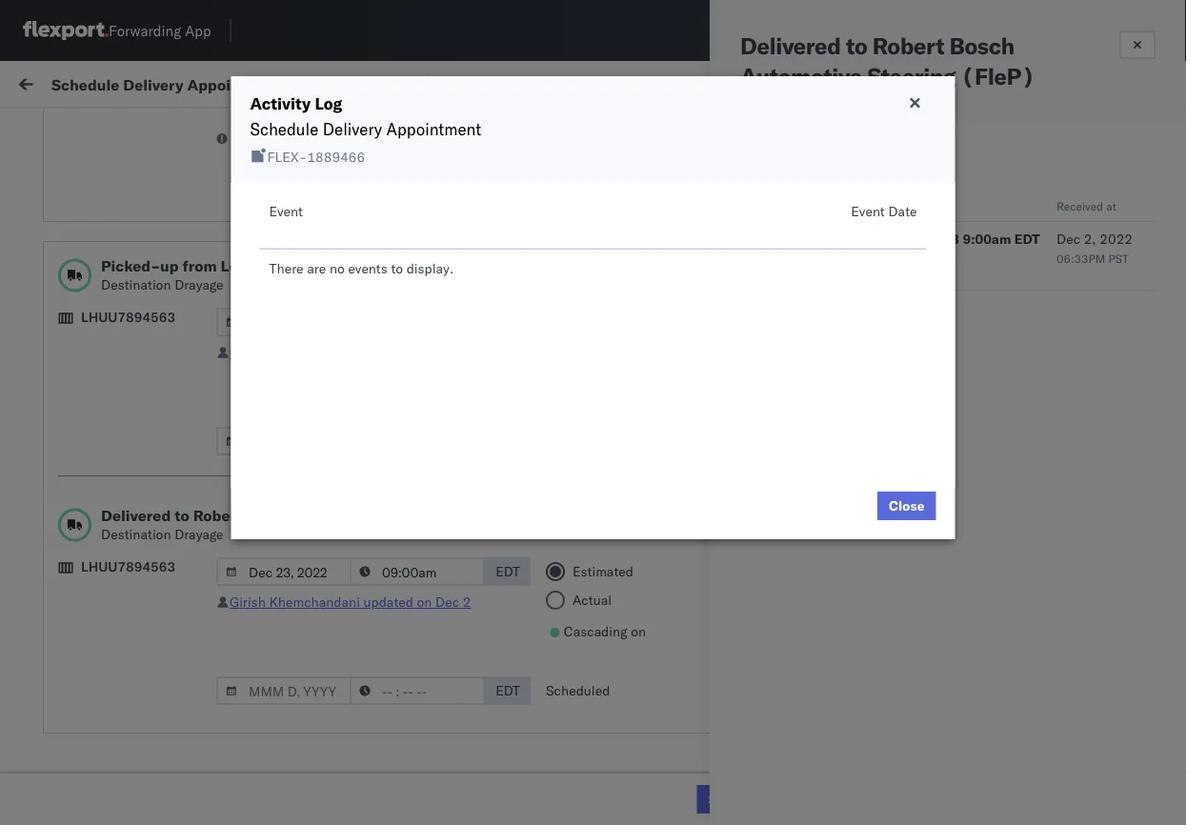 Task type: describe. For each thing, give the bounding box(es) containing it.
customs inside the customs pending
[[924, 400, 970, 414]]

customs for upload customs clearance documents link corresponding to first upload customs clearance documents button from the bottom
[[91, 432, 144, 449]]

robert for delivered to robert bosch automotive steering (flep) destination drayage
[[193, 506, 243, 525]]

my
[[19, 69, 49, 95]]

pst, for schedule pickup from los angeles, ca link corresponding to 5th schedule pickup from los angeles, ca button from the top of the page
[[372, 611, 401, 627]]

schedule delivery appointment for first the schedule delivery appointment link from the bottom
[[44, 652, 234, 668]]

demo for schedule pickup from los angeles, ca
[[761, 611, 796, 627]]

clearance for first upload customs clearance documents button from the bottom
[[148, 432, 209, 449]]

pdt, for schedule pickup from los angeles, ca
[[372, 275, 402, 292]]

confirm delivery button
[[44, 567, 145, 588]]

delivery inside 'button'
[[96, 568, 145, 584]]

filtered
[[19, 117, 65, 133]]

1 mmm d, yyyy text field from the top
[[216, 427, 352, 456]]

3 upload customs clearance documents from the top
[[44, 768, 209, 804]]

schedule"
[[383, 129, 445, 145]]

in
[[284, 118, 295, 133]]

pst, for confirm pickup from los angeles, ca link
[[363, 527, 392, 543]]

work inside work button
[[880, 170, 911, 186]]

close
[[889, 498, 925, 514]]

schedule pickup from los angeles, ca link for third schedule pickup from los angeles, ca button from the bottom of the page
[[44, 473, 271, 511]]

am
[[339, 569, 361, 585]]

schedule pickup from rotterdam, netherlands button
[[44, 683, 271, 723]]

event for event
[[269, 203, 303, 220]]

work button
[[872, 161, 921, 217]]

confirm for confirm pickup from los angeles, ca
[[44, 516, 93, 533]]

received
[[1057, 199, 1104, 213]]

is
[[321, 83, 331, 100]]

ready
[[145, 118, 179, 133]]

MMM D, YYYY text field
[[216, 308, 352, 337]]

khemchandani for ca
[[269, 344, 360, 361]]

part
[[334, 83, 359, 100]]

editing.
[[267, 148, 313, 164]]

los inside "confirm pickup from los angeles, ca"
[[172, 516, 193, 533]]

due dec 13, 11:59 pm
[[665, 76, 807, 92]]

date
[[889, 203, 918, 220]]

delivered to robert bosch automotive steering (flep)
[[741, 31, 1035, 91]]

-- : -- -- text field for first mmm d, yyyy text box from the bottom
[[350, 677, 485, 705]]

appointment for first the schedule delivery appointment link from the bottom
[[156, 652, 234, 668]]

06:33pm
[[1057, 251, 1106, 265]]

3 upload from the top
[[44, 768, 87, 785]]

ocean fcl for 8:30 pm pst, jan 23, 2023
[[583, 694, 650, 711]]

pst
[[1109, 251, 1129, 265]]

dec up 11:59 pm pst, jan 12, 2023
[[397, 569, 422, 585]]

estimated date changed to dec 23 9:00am edt
[[745, 231, 1041, 247]]

toggle
[[448, 129, 485, 145]]

schedule pickup from los angeles, ca for schedule pickup from los angeles, ca link corresponding to third schedule pickup from los angeles, ca button from the top of the page
[[44, 390, 257, 426]]

0 vertical spatial khemchandani
[[803, 251, 900, 267]]

ca for 6th schedule pickup from los angeles, ca button
[[44, 745, 62, 762]]

from for schedule pickup from rotterdam, netherlands link
[[148, 684, 176, 701]]

activity inside button
[[438, 76, 484, 92]]

copy
[[288, 76, 319, 92]]

for inside documents available for broker
[[924, 349, 938, 364]]

schedule pickup from los angeles, ca for schedule pickup from los angeles, ca link corresponding to 5th schedule pickup from los angeles, ca button from the top of the page
[[44, 600, 257, 636]]

blocked,
[[233, 118, 281, 133]]

(3)
[[309, 74, 334, 91]]

11:59 pm pdt, nov 4, 2022 for schedule delivery appointment
[[307, 233, 482, 250]]

test left exceptions
[[791, 527, 816, 543]]

girish khemchandani updated on dec 2 for steering
[[230, 594, 471, 611]]

picked-up from los angeles, ca destination drayage
[[101, 256, 338, 293]]

ocean fcl for 11:59 pm pst, jan 12, 2023
[[583, 611, 650, 627]]

destination inside delivered to robert bosch automotive steering (flep) destination drayage
[[101, 526, 171, 543]]

save
[[709, 791, 739, 808]]

dec 2, 2022 06:33pm pst
[[1057, 231, 1133, 265]]

link
[[393, 76, 418, 92]]

0 horizontal spatial activity
[[250, 93, 311, 113]]

there
[[269, 260, 304, 277]]

ocean fcl for 11:59 pm pdt, nov 4, 2022
[[583, 233, 650, 250]]

client order button
[[921, 161, 974, 217]]

appointment for third the schedule delivery appointment link from the bottom of the page
[[156, 232, 234, 249]]

allow
[[232, 148, 263, 164]]

schedule inside schedule pickup from rotterdam, netherlands
[[44, 684, 100, 701]]

batur
[[292, 102, 336, 119]]

flex-1660288
[[1052, 191, 1151, 208]]

12,
[[429, 611, 449, 627]]

automotive for delivered to robert bosch automotive steering (flep) destination drayage
[[295, 506, 380, 525]]

confirm pickup from los angeles, ca button
[[44, 515, 271, 555]]

delivery inside partner services delivery to destination
[[924, 481, 973, 498]]

from for schedule pickup from los angeles, ca link corresponding to 5th schedule pickup from los angeles, ca button from the top of the page
[[148, 600, 176, 617]]

pm for schedule pickup from rotterdam, netherlands button
[[339, 694, 360, 711]]

delivered for delivered to robert bosch automotive steering (flep) destination drayage
[[101, 506, 171, 525]]

activity log button
[[438, 72, 509, 96]]

2 schedule delivery appointment button from the top
[[44, 357, 234, 378]]

0 vertical spatial girish
[[762, 251, 800, 267]]

2 schedule pickup from los angeles, ca button from the top
[[44, 306, 271, 346]]

disable
[[275, 129, 319, 145]]

message (3)
[[256, 74, 334, 91]]

angeles, for first schedule pickup from los angeles, ca button from the top of the page's schedule pickup from los angeles, ca link
[[205, 265, 257, 281]]

dec inside dec 2, 2022 06:33pm pst
[[1057, 231, 1081, 247]]

at for 778
[[378, 74, 390, 91]]

confirm pickup from los angeles, ca link
[[44, 515, 271, 553]]

los inside the picked-up from los angeles, ca destination drayage
[[221, 256, 246, 275]]

flexport for schedule pickup from los angeles, ca
[[707, 611, 757, 627]]

schedule delivery appointment for third the schedule delivery appointment link from the bottom of the page
[[44, 232, 234, 249]]

scheduled
[[546, 683, 610, 699]]

demo for upload customs clearance documents
[[761, 191, 796, 208]]

progress
[[297, 118, 345, 133]]

on down display.
[[417, 344, 432, 361]]

ca for confirm pickup from los angeles, ca button
[[44, 535, 62, 552]]

1 upload customs clearance documents button from the top
[[44, 180, 271, 220]]

8 resize handle column header from the left
[[1153, 148, 1175, 826]]

to inside please disable the "lock schedule" toggle to allow editing.
[[489, 129, 501, 145]]

robert for delivered to robert bosch automotive steering (flep)
[[873, 31, 945, 60]]

6:00
[[307, 569, 336, 585]]

6 schedule pickup from los angeles, ca button from the top
[[44, 725, 271, 765]]

3 schedule pickup from los angeles, ca button from the top
[[44, 389, 271, 429]]

this
[[232, 83, 257, 100]]

forwarding app
[[109, 21, 211, 40]]

3 resize handle column header from the left
[[551, 148, 574, 826]]

pickup for 6th schedule pickup from los angeles, ca button
[[104, 726, 145, 743]]

pm for first schedule pickup from los angeles, ca button from the top of the page
[[347, 275, 368, 292]]

23
[[943, 231, 960, 247]]

date
[[813, 231, 841, 247]]

5 resize handle column header from the left
[[799, 148, 822, 826]]

workitem
[[21, 156, 71, 170]]

steering for delivered to robert bosch automotive steering (flep) destination drayage
[[383, 506, 445, 525]]

from for third schedule pickup from los angeles, ca button from the bottom of the page schedule pickup from los angeles, ca link
[[148, 474, 176, 491]]

confirm delivery link
[[44, 567, 145, 586]]

pickup for confirm pickup from los angeles, ca button
[[96, 516, 137, 533]]

summary button
[[796, 161, 872, 217]]

import
[[160, 74, 204, 91]]

automotive for delivered to robert bosch automotive steering (flep)
[[741, 62, 863, 91]]

confirm pickup from los angeles, ca
[[44, 516, 249, 552]]

0 vertical spatial edt
[[1015, 231, 1041, 247]]

track
[[485, 74, 516, 91]]

bosch inside delivered to robert bosch automotive steering (flep)
[[950, 31, 1015, 60]]

vessel
[[389, 83, 426, 100]]

1 resize handle column header from the left
[[273, 148, 296, 826]]

schedule pickup from rotterdam, netherlands
[[44, 684, 247, 720]]

broker
[[941, 349, 975, 364]]

schedule pickup from los angeles, ca for first schedule pickup from los angeles, ca button from the top of the page's schedule pickup from los angeles, ca link
[[44, 265, 257, 300]]

are
[[307, 260, 326, 277]]

shipment
[[261, 83, 317, 100]]

available
[[986, 334, 1032, 348]]

flexport. image
[[23, 21, 109, 40]]

dec left the 23 on the top right of the page
[[915, 231, 940, 247]]

schedule pickup from los angeles, ca for third schedule pickup from los angeles, ca button from the bottom of the page schedule pickup from los angeles, ca link
[[44, 474, 257, 510]]

angeles, for schedule pickup from los angeles, ca link for 6th schedule pickup from los angeles, ca button
[[205, 726, 257, 743]]

no
[[447, 118, 462, 133]]

ocean fcl for 11:59 pm pst, jan 24, 2023
[[583, 736, 650, 753]]

3 schedule delivery appointment button from the top
[[44, 651, 234, 672]]

flex- up the 2,
[[1052, 191, 1093, 208]]

there are no events to display.
[[269, 260, 454, 277]]

-- : -- -- text field for 3rd mmm d, yyyy text box from the bottom of the page
[[350, 427, 485, 456]]

customs for upload customs clearance documents link for 1st upload customs clearance documents button from the top of the page
[[91, 181, 144, 197]]

log inside button
[[487, 76, 509, 92]]

11:59 for bosch ocean test
[[307, 233, 344, 250]]

my work
[[19, 69, 104, 95]]

display.
[[407, 260, 454, 277]]

to inside delivered to robert bosch automotive steering (flep) destination drayage
[[175, 506, 189, 525]]

shipment highlights
[[804, 238, 932, 255]]

message
[[256, 74, 309, 91]]

11:59 pm pdt, nov 4, 2022 for schedule pickup from los angeles, ca
[[307, 275, 482, 292]]

1 vertical spatial 23,
[[420, 653, 441, 669]]

highlights
[[868, 238, 932, 255]]

girish khemchandani updated on dec 2 for ca
[[230, 344, 471, 361]]

2023 for schedule pickup from rotterdam, netherlands link
[[444, 694, 477, 711]]

pdt, for schedule delivery appointment
[[372, 233, 402, 250]]

3 upload customs clearance documents link from the top
[[44, 767, 271, 805]]

documents available for broker
[[924, 334, 1032, 364]]

maersk batur link
[[232, 101, 336, 120]]

ca for 5th schedule pickup from los angeles, ca button from the top of the page
[[44, 619, 62, 636]]

test left the 23 on the top right of the page
[[915, 233, 940, 250]]

schedule delivery appointment for 2nd the schedule delivery appointment link from the bottom of the page
[[44, 358, 234, 375]]

app
[[185, 21, 211, 40]]

0 horizontal spatial for
[[182, 118, 197, 133]]

delivered to robert bosch automotive steering (flep) destination drayage
[[101, 506, 500, 543]]

from for schedule pickup from los angeles, ca link corresponding to third schedule pickup from los angeles, ca button from the top of the page
[[148, 390, 176, 407]]

sailing.
[[430, 83, 473, 100]]

schedule pickup from los angeles, ca link for 6th schedule pickup from los angeles, ca button
[[44, 725, 271, 763]]

save button
[[697, 786, 751, 814]]

schedule pickup from rotterdam, netherlands link
[[44, 683, 271, 721]]

upload for first upload customs clearance documents button from the bottom
[[44, 432, 87, 449]]

flex- up 06:33pm
[[1052, 233, 1093, 250]]

13,
[[721, 76, 742, 92]]

flexport demo consignee for upload customs clearance documents
[[707, 191, 864, 208]]

partner services delivery to destination
[[924, 463, 1009, 511]]

by:
[[69, 117, 87, 133]]

-- : -- -- text field for mmm d, yyyy text field
[[350, 308, 485, 337]]

dec left 13,
[[693, 76, 718, 92]]

related
[[804, 542, 853, 559]]

from for schedule pickup from los angeles, ca link corresponding to fifth schedule pickup from los angeles, ca button from the bottom of the page
[[148, 306, 176, 323]]

angeles, for schedule pickup from los angeles, ca link corresponding to fifth schedule pickup from los angeles, ca button from the bottom of the page
[[205, 306, 257, 323]]

jan for schedule pickup from los angeles, ca link corresponding to 5th schedule pickup from los angeles, ca button from the top of the page
[[404, 611, 425, 627]]

"lock
[[346, 129, 380, 145]]

ocean fcl for 6:00 am pst, dec 24, 2022
[[583, 569, 650, 585]]

2023 for schedule pickup from los angeles, ca link for 6th schedule pickup from los angeles, ca button
[[453, 736, 486, 753]]

exceptions
[[856, 542, 925, 559]]

documents for upload customs clearance documents link corresponding to first upload customs clearance documents button from the bottom
[[44, 451, 113, 468]]

on right cascading
[[631, 623, 646, 640]]

0/3 active
[[940, 543, 996, 558]]

confirm for confirm delivery
[[44, 568, 93, 584]]

upload customs clearance documents link for 1st upload customs clearance documents button from the top of the page
[[44, 180, 271, 218]]

appointment for 2nd the schedule delivery appointment link from the bottom of the page
[[156, 358, 234, 375]]

lhuu7894563 for picked-up from los angeles, ca
[[81, 309, 176, 326]]

schedule pickup from los angeles, ca link for first schedule pickup from los angeles, ca button from the top of the page
[[44, 264, 271, 302]]

0/3
[[940, 543, 961, 558]]



Task type: locate. For each thing, give the bounding box(es) containing it.
6 ocean fcl from the top
[[583, 736, 650, 753]]

flex-1846748 for schedule pickup from los angeles, ca
[[1052, 275, 1151, 292]]

0 vertical spatial automotive
[[741, 62, 863, 91]]

updated down 6:00 am pst, dec 24, 2022
[[364, 594, 414, 611]]

1 vertical spatial robert
[[193, 506, 243, 525]]

confirm delivery
[[44, 568, 145, 584]]

0 horizontal spatial event
[[269, 203, 303, 220]]

nov up display.
[[405, 233, 430, 250]]

2 upload customs clearance documents from the top
[[44, 432, 209, 468]]

1 vertical spatial destination
[[924, 494, 994, 511]]

pickup for third schedule pickup from los angeles, ca button from the bottom of the page
[[104, 474, 145, 491]]

flexport demo consignee for schedule pickup from los angeles, ca
[[707, 611, 864, 627]]

1 vertical spatial at
[[1107, 199, 1117, 213]]

2 mmm d, yyyy text field from the top
[[216, 558, 352, 586]]

upload customs clearance documents down schedule pickup from rotterdam, netherlands
[[44, 768, 209, 804]]

0 horizontal spatial robert
[[193, 506, 243, 525]]

3 ocean fcl from the top
[[583, 569, 650, 585]]

1 vertical spatial 4,
[[433, 275, 446, 292]]

(flep) for delivered to robert bosch automotive steering (flep) destination drayage
[[449, 506, 500, 525]]

0 vertical spatial lhuu7894563
[[764, 173, 858, 189]]

delivered for delivered to robert bosch automotive steering (flep)
[[741, 31, 841, 60]]

23, up -- : -- -- text box
[[424, 527, 445, 543]]

1 vertical spatial (flep)
[[449, 506, 500, 525]]

updated down events
[[364, 344, 414, 361]]

6 schedule pickup from los angeles, ca link from the top
[[44, 725, 271, 763]]

1 schedule delivery appointment button from the top
[[44, 231, 234, 252]]

1 schedule pickup from los angeles, ca from the top
[[44, 265, 257, 300]]

robert inside delivered to robert bosch automotive steering (flep)
[[873, 31, 945, 60]]

2 vertical spatial lhuu7894563
[[81, 559, 176, 575]]

1 vertical spatial girish khemchandani updated on dec 2 button
[[230, 594, 471, 611]]

1 vertical spatial work
[[880, 170, 911, 186]]

1 consignee from the top
[[800, 191, 864, 208]]

the
[[322, 129, 342, 145]]

0 vertical spatial 8:30
[[307, 653, 336, 669]]

upload
[[44, 181, 87, 197], [44, 432, 87, 449], [44, 768, 87, 785]]

1 vertical spatial girish khemchandani updated on dec 2
[[230, 594, 471, 611]]

destination down partner
[[924, 494, 994, 511]]

drayage inside the picked-up from los angeles, ca destination drayage
[[175, 276, 224, 293]]

2 flex-1846748 from the top
[[1052, 275, 1151, 292]]

schedule pickup from los angeles, ca link for 5th schedule pickup from los angeles, ca button from the top of the page
[[44, 599, 271, 637]]

2 consignee from the top
[[800, 611, 864, 627]]

2022 for confirm delivery
[[449, 569, 482, 585]]

1 horizontal spatial activity
[[438, 76, 484, 92]]

see
[[477, 83, 499, 100]]

delivered inside delivered to robert bosch automotive steering (flep)
[[741, 31, 841, 60]]

2 vertical spatial -- : -- -- text field
[[350, 677, 485, 705]]

1 vertical spatial automotive
[[295, 506, 380, 525]]

upload customs clearance documents for first upload customs clearance documents button from the bottom
[[44, 432, 209, 468]]

2 vertical spatial 23,
[[420, 694, 441, 711]]

1 vertical spatial 8:30 pm pst, jan 23, 2023
[[307, 694, 477, 711]]

2 vertical spatial destination
[[101, 526, 171, 543]]

7 resize handle column header from the left
[[1142, 148, 1165, 826]]

5 schedule pickup from los angeles, ca from the top
[[44, 600, 257, 636]]

0 horizontal spatial log
[[315, 93, 343, 113]]

test down close button
[[915, 527, 940, 543]]

2 drayage from the top
[[175, 526, 224, 543]]

schedule delivery appointment
[[250, 119, 482, 139], [44, 232, 234, 249], [44, 358, 234, 375], [44, 652, 234, 668]]

1 horizontal spatial client
[[1044, 287, 1075, 302]]

dec left the 2,
[[1057, 231, 1081, 247]]

11:59 pm pst, jan 12, 2023
[[307, 611, 486, 627]]

1 vertical spatial schedule delivery appointment button
[[44, 357, 234, 378]]

edt for 2nd mmm d, yyyy text box from the top of the page
[[496, 563, 520, 580]]

:
[[439, 118, 442, 133]]

2 upload customs clearance documents link from the top
[[44, 431, 271, 469]]

flexport demo consignee down related
[[707, 611, 864, 627]]

snoozed
[[394, 118, 439, 133]]

(flep) inside delivered to robert bosch automotive steering (flep)
[[962, 62, 1035, 91]]

1 updated from the top
[[364, 344, 414, 361]]

0 horizontal spatial steering
[[383, 506, 445, 525]]

-- : -- -- text field
[[350, 308, 485, 337], [350, 427, 485, 456], [350, 677, 485, 705]]

0 vertical spatial 24,
[[425, 569, 446, 585]]

at for received
[[1107, 199, 1117, 213]]

2 vertical spatial upload customs clearance documents
[[44, 768, 209, 804]]

log right the 'sailing.'
[[487, 76, 509, 92]]

jan for schedule pickup from rotterdam, netherlands link
[[396, 694, 417, 711]]

khemchandani for steering
[[269, 594, 360, 611]]

ca inside the picked-up from los angeles, ca destination drayage
[[317, 256, 338, 275]]

5 ocean fcl from the top
[[583, 694, 650, 711]]

2 pdt, from the top
[[372, 275, 402, 292]]

consignee down summary
[[800, 191, 864, 208]]

upload customs clearance documents down workitem button
[[44, 181, 209, 216]]

ca inside "confirm pickup from los angeles, ca"
[[44, 535, 62, 552]]

1 vertical spatial pdt,
[[372, 275, 402, 292]]

on right 197
[[466, 74, 481, 91]]

ready for work, blocked, in progress
[[145, 118, 345, 133]]

work inside import work button
[[207, 74, 240, 91]]

2 for ca
[[463, 344, 471, 361]]

-- : -- -- text field
[[350, 558, 485, 586]]

0 vertical spatial upload
[[44, 181, 87, 197]]

order
[[928, 189, 963, 205]]

2 schedule pickup from los angeles, ca link from the top
[[44, 306, 271, 344]]

client for client
[[1044, 287, 1075, 302]]

778
[[350, 74, 375, 91]]

edt for first mmm d, yyyy text box from the bottom
[[496, 683, 520, 699]]

1 upload customs clearance documents link from the top
[[44, 180, 271, 218]]

flex-1846748
[[1052, 233, 1151, 250], [1052, 275, 1151, 292]]

upload customs clearance documents link
[[44, 180, 271, 218], [44, 431, 271, 469], [44, 767, 271, 805]]

0 vertical spatial drayage
[[175, 276, 224, 293]]

0 vertical spatial clearance
[[148, 181, 209, 197]]

client
[[928, 170, 964, 186], [1044, 287, 1075, 302]]

pickup for schedule pickup from rotterdam, netherlands button
[[104, 684, 145, 701]]

girish khemchandani updated on dec 2 button down the am
[[230, 594, 471, 611]]

3 schedule pickup from los angeles, ca link from the top
[[44, 389, 271, 428]]

1846748 for schedule delivery appointment
[[1093, 233, 1151, 250]]

0 vertical spatial estimated
[[745, 231, 809, 247]]

from for first schedule pickup from los angeles, ca button from the top of the page's schedule pickup from los angeles, ca link
[[148, 265, 176, 281]]

netherlands
[[44, 703, 118, 720]]

flex- down disable
[[267, 148, 307, 165]]

fcl for 11:59 pm pst, jan 24, 2023
[[626, 736, 650, 753]]

2 4, from the top
[[433, 275, 446, 292]]

customs
[[91, 181, 144, 197], [924, 400, 970, 414], [91, 432, 144, 449], [91, 768, 144, 785]]

pm for confirm pickup from los angeles, ca button
[[339, 527, 360, 543]]

8:30 up '11:59 pm pst, jan 24, 2023'
[[307, 694, 336, 711]]

flex-1846748 up pst
[[1052, 233, 1151, 250]]

3 schedule delivery appointment link from the top
[[44, 651, 234, 670]]

pdt, left display.
[[372, 275, 402, 292]]

11:59 for flexport demo consignee
[[307, 611, 344, 627]]

1 horizontal spatial work
[[880, 170, 911, 186]]

2 vertical spatial schedule delivery appointment link
[[44, 651, 234, 670]]

1 vertical spatial mmm d, yyyy text field
[[216, 558, 352, 586]]

details.
[[360, 102, 405, 119]]

pending
[[943, 420, 992, 437]]

2 2 from the top
[[463, 594, 471, 611]]

0 vertical spatial flexport demo consignee
[[707, 191, 864, 208]]

0 vertical spatial delivered
[[741, 31, 841, 60]]

3 -- : -- -- text field from the top
[[350, 677, 485, 705]]

(flep) for delivered to robert bosch automotive steering (flep)
[[962, 62, 1035, 91]]

upload customs clearance documents for 1st upload customs clearance documents button from the top of the page
[[44, 181, 209, 216]]

MMM D, YYYY text field
[[216, 427, 352, 456], [216, 558, 352, 586], [216, 677, 352, 705]]

1 vertical spatial 2
[[463, 594, 471, 611]]

pm for 3rd schedule delivery appointment button from the bottom of the page
[[347, 233, 368, 250]]

a
[[378, 83, 385, 100]]

destination inside the picked-up from los angeles, ca destination drayage
[[101, 276, 171, 293]]

schedule pickup from los angeles, ca link
[[44, 264, 271, 302], [44, 306, 271, 344], [44, 389, 271, 428], [44, 473, 271, 511], [44, 599, 271, 637], [44, 725, 271, 763]]

documents inside documents available for broker
[[924, 334, 983, 348]]

1 schedule pickup from los angeles, ca link from the top
[[44, 264, 271, 302]]

2,
[[1084, 231, 1097, 247]]

lhuu7894563 down "confirm pickup from los angeles, ca"
[[81, 559, 176, 575]]

event up changed
[[852, 203, 885, 220]]

0 vertical spatial schedule delivery appointment link
[[44, 231, 234, 250]]

destination inside partner services delivery to destination
[[924, 494, 994, 511]]

1 vertical spatial 24,
[[429, 736, 449, 753]]

2 clearance from the top
[[148, 432, 209, 449]]

flexport demo consignee down summary
[[707, 191, 864, 208]]

upload customs clearance documents button up confirm pickup from los angeles, ca link
[[44, 431, 271, 471]]

2 11:59 pm pdt, nov 4, 2022 from the top
[[307, 275, 482, 292]]

23, down 12,
[[420, 653, 441, 669]]

girish khemchandani updated on dec 2 button for ca
[[230, 344, 471, 361]]

for
[[340, 102, 357, 119], [182, 118, 197, 133], [924, 349, 938, 364]]

from inside "confirm pickup from los angeles, ca"
[[141, 516, 169, 533]]

lhuu7894563 up date
[[764, 173, 858, 189]]

(flep)
[[962, 62, 1035, 91], [449, 506, 500, 525]]

2022 for schedule pickup from los angeles, ca
[[449, 275, 482, 292]]

nov right events
[[405, 275, 430, 292]]

2 schedule delivery appointment link from the top
[[44, 357, 234, 376]]

0 vertical spatial at
[[378, 74, 390, 91]]

1889466
[[307, 148, 365, 165]]

girish down mmm d, yyyy text field
[[230, 344, 266, 361]]

upload customs clearance documents up "confirm pickup from los angeles, ca"
[[44, 432, 209, 468]]

1 vertical spatial upload
[[44, 432, 87, 449]]

0 vertical spatial destination
[[101, 276, 171, 293]]

0 vertical spatial consignee
[[800, 191, 864, 208]]

delivered inside delivered to robert bosch automotive steering (flep) destination drayage
[[101, 506, 171, 525]]

0 horizontal spatial delivered
[[101, 506, 171, 525]]

girish for ca
[[230, 344, 266, 361]]

girish khemchandani updated on dec 2 down the am
[[230, 594, 471, 611]]

0 vertical spatial flexport
[[707, 191, 757, 208]]

pdt, up events
[[372, 233, 402, 250]]

2 ocean fcl from the top
[[583, 527, 650, 543]]

2 upload customs clearance documents button from the top
[[44, 431, 271, 471]]

pst, for schedule pickup from los angeles, ca link for 6th schedule pickup from los angeles, ca button
[[372, 736, 401, 753]]

1 vertical spatial 1846748
[[1093, 275, 1151, 292]]

2 1846748 from the top
[[1093, 275, 1151, 292]]

1 drayage from the top
[[175, 276, 224, 293]]

for left work,
[[182, 118, 197, 133]]

work right import
[[207, 74, 240, 91]]

active
[[964, 543, 996, 558]]

resize handle column header
[[273, 148, 296, 826], [484, 148, 507, 826], [551, 148, 574, 826], [675, 148, 698, 826], [799, 148, 822, 826], [990, 148, 1012, 826], [1142, 148, 1165, 826], [1153, 148, 1175, 826]]

partner
[[924, 463, 962, 478]]

1 clearance from the top
[[148, 181, 209, 197]]

upload customs clearance documents link for first upload customs clearance documents button from the bottom
[[44, 431, 271, 469]]

1 2 from the top
[[463, 344, 471, 361]]

upload customs clearance documents link down schedule pickup from rotterdam, netherlands button
[[44, 767, 271, 805]]

jan for schedule pickup from los angeles, ca link for 6th schedule pickup from los angeles, ca button
[[404, 736, 425, 753]]

1 vertical spatial schedule delivery appointment link
[[44, 357, 234, 376]]

schedule pickup from los angeles, ca for schedule pickup from los angeles, ca link for 6th schedule pickup from los angeles, ca button
[[44, 726, 257, 762]]

dec up -- : -- -- text box
[[396, 527, 421, 543]]

0 vertical spatial girish khemchandani updated on dec 2
[[230, 344, 471, 361]]

0 vertical spatial 11:59 pm pdt, nov 4, 2022
[[307, 233, 482, 250]]

steering inside delivered to robert bosch automotive steering (flep)
[[868, 62, 956, 91]]

2 flexport from the top
[[707, 611, 757, 627]]

khemchandani
[[803, 251, 900, 267], [269, 344, 360, 361], [269, 594, 360, 611]]

1 vertical spatial 8:30
[[307, 694, 336, 711]]

girish khemchandani
[[762, 251, 900, 267]]

2 vertical spatial upload
[[44, 768, 87, 785]]

1 upload customs clearance documents from the top
[[44, 181, 209, 216]]

1846748 down pst
[[1093, 275, 1151, 292]]

confirm up the 'confirm delivery'
[[44, 516, 93, 533]]

consignee for schedule pickup from los angeles, ca
[[800, 611, 864, 627]]

8:30 pm pst, jan 23, 2023 down 11:59 pm pst, jan 12, 2023
[[307, 653, 477, 669]]

destination down picked-
[[101, 276, 171, 293]]

0 vertical spatial pdt,
[[372, 233, 402, 250]]

0 vertical spatial demo
[[761, 191, 796, 208]]

0 vertical spatial client
[[928, 170, 964, 186]]

angeles, inside the picked-up from los angeles, ca destination drayage
[[250, 256, 313, 275]]

4 ocean fcl from the top
[[583, 611, 650, 627]]

0 vertical spatial 1846748
[[1093, 233, 1151, 250]]

test down related
[[791, 569, 816, 585]]

1 flex-1846748 from the top
[[1052, 233, 1151, 250]]

test down partner
[[915, 485, 940, 501]]

from for confirm pickup from los angeles, ca link
[[141, 516, 169, 533]]

2 upload from the top
[[44, 432, 87, 449]]

forwarding app link
[[23, 21, 211, 40]]

1 vertical spatial flexport demo consignee
[[707, 611, 864, 627]]

1 upload from the top
[[44, 181, 87, 197]]

angeles, inside "confirm pickup from los angeles, ca"
[[197, 516, 249, 533]]

1 8:30 pm pst, jan 23, 2023 from the top
[[307, 653, 477, 669]]

edt right 9:00am
[[1015, 231, 1041, 247]]

received at
[[1057, 199, 1117, 213]]

2 schedule pickup from los angeles, ca from the top
[[44, 306, 257, 342]]

flex-1846748 down pst
[[1052, 275, 1151, 292]]

4:00 pm pst, dec 23, 2022
[[307, 527, 481, 543]]

khemchandani down mmm d, yyyy text field
[[269, 344, 360, 361]]

this shipment is part of a vessel sailing. see maersk batur for details.
[[232, 83, 499, 119]]

upload customs clearance documents button down workitem button
[[44, 180, 271, 220]]

steering down the "search shipments (/)" text field
[[868, 62, 956, 91]]

rotterdam,
[[180, 684, 247, 701]]

(flep) inside delivered to robert bosch automotive steering (flep) destination drayage
[[449, 506, 500, 525]]

0 horizontal spatial client
[[928, 170, 964, 186]]

dec down display.
[[436, 344, 460, 361]]

girish down delivered to robert bosch automotive steering (flep) destination drayage
[[230, 594, 266, 611]]

confirm down "confirm pickup from los angeles, ca"
[[44, 568, 93, 584]]

work
[[207, 74, 240, 91], [880, 170, 911, 186]]

actual
[[573, 592, 612, 609]]

2 girish khemchandani updated on dec 2 button from the top
[[230, 594, 471, 611]]

pickup for fifth schedule pickup from los angeles, ca button from the bottom of the page
[[104, 306, 145, 323]]

cascading
[[564, 623, 628, 640]]

flex-
[[267, 148, 307, 165], [1052, 191, 1093, 208], [1052, 233, 1093, 250], [1052, 275, 1093, 292]]

1 pdt, from the top
[[372, 233, 402, 250]]

at right received
[[1107, 199, 1117, 213]]

1 girish khemchandani updated on dec 2 from the top
[[230, 344, 471, 361]]

23, up '11:59 pm pst, jan 24, 2023'
[[420, 694, 441, 711]]

clearance for 1st upload customs clearance documents button from the top of the page
[[148, 181, 209, 197]]

0 vertical spatial confirm
[[44, 516, 93, 533]]

1 vertical spatial khemchandani
[[269, 344, 360, 361]]

girish khemchandani updated on dec 2 button down mmm d, yyyy text field
[[230, 344, 471, 361]]

automotive inside delivered to robert bosch automotive steering (flep)
[[741, 62, 863, 91]]

0 horizontal spatial estimated
[[573, 563, 634, 580]]

workspace
[[322, 76, 389, 92]]

1 vertical spatial nov
[[405, 275, 430, 292]]

2022 for confirm pickup from los angeles, ca
[[448, 527, 481, 543]]

girish left shipment
[[762, 251, 800, 267]]

4 resize handle column header from the left
[[675, 148, 698, 826]]

4 schedule pickup from los angeles, ca link from the top
[[44, 473, 271, 511]]

2 demo from the top
[[761, 611, 796, 627]]

1 -- : -- -- text field from the top
[[350, 308, 485, 337]]

appointment
[[187, 75, 283, 94], [387, 119, 482, 139], [156, 232, 234, 249], [156, 358, 234, 375], [156, 652, 234, 668]]

upload customs clearance documents link up confirm pickup from los angeles, ca link
[[44, 431, 271, 469]]

1 horizontal spatial estimated
[[745, 231, 809, 247]]

angeles, for third schedule pickup from los angeles, ca button from the bottom of the page schedule pickup from los angeles, ca link
[[205, 474, 257, 491]]

schedule pickup from los angeles, ca for schedule pickup from los angeles, ca link corresponding to fifth schedule pickup from los angeles, ca button from the bottom of the page
[[44, 306, 257, 342]]

23,
[[424, 527, 445, 543], [420, 653, 441, 669], [420, 694, 441, 711]]

3 clearance from the top
[[148, 768, 209, 785]]

24, for dec
[[425, 569, 446, 585]]

1 flexport demo consignee from the top
[[707, 191, 864, 208]]

khemchandani down changed
[[803, 251, 900, 267]]

2 event from the left
[[852, 203, 885, 220]]

flex-1846748 for schedule delivery appointment
[[1052, 233, 1151, 250]]

23, for schedule pickup from rotterdam, netherlands
[[420, 694, 441, 711]]

to inside partner services delivery to destination
[[976, 481, 988, 498]]

1 flexport from the top
[[707, 191, 757, 208]]

1 vertical spatial lhuu7894563
[[81, 309, 176, 326]]

pickup inside "confirm pickup from los angeles, ca"
[[96, 516, 137, 533]]

ca for third schedule pickup from los angeles, ca button from the bottom of the page
[[44, 493, 62, 510]]

1 vertical spatial upload customs clearance documents
[[44, 432, 209, 468]]

2022 for schedule delivery appointment
[[449, 233, 482, 250]]

1846748 for schedule pickup from los angeles, ca
[[1093, 275, 1151, 292]]

flex- down 06:33pm
[[1052, 275, 1093, 292]]

2 -- : -- -- text field from the top
[[350, 427, 485, 456]]

steering up 4:00 pm pst, dec 23, 2022
[[383, 506, 445, 525]]

2 girish khemchandani updated on dec 2 from the top
[[230, 594, 471, 611]]

5 schedule pickup from los angeles, ca link from the top
[[44, 599, 271, 637]]

event for event date
[[852, 203, 885, 220]]

1 event from the left
[[269, 203, 303, 220]]

0 horizontal spatial automotive
[[295, 506, 380, 525]]

197
[[438, 74, 463, 91]]

8:30 down 6:00
[[307, 653, 336, 669]]

vandelay
[[707, 736, 762, 753]]

summary
[[804, 170, 865, 186]]

4, for schedule pickup from los angeles, ca
[[433, 275, 446, 292]]

on down -- : -- -- text box
[[417, 594, 432, 611]]

estimated for estimated date changed to dec 23 9:00am edt
[[745, 231, 809, 247]]

flexport for upload customs clearance documents
[[707, 191, 757, 208]]

1 1846748 from the top
[[1093, 233, 1151, 250]]

0 horizontal spatial (flep)
[[449, 506, 500, 525]]

snoozed : no
[[394, 118, 462, 133]]

edt left scheduled
[[496, 683, 520, 699]]

for down part
[[340, 102, 357, 119]]

0 vertical spatial girish khemchandani updated on dec 2 button
[[230, 344, 471, 361]]

lhuu7894563 for delivered to robert bosch automotive steering (flep)
[[81, 559, 176, 575]]

fcl
[[626, 233, 650, 250], [943, 308, 967, 325], [626, 527, 650, 543], [626, 569, 650, 585], [626, 611, 650, 627], [626, 694, 650, 711], [626, 736, 650, 753]]

client down 06:33pm
[[1044, 287, 1075, 302]]

angeles, for confirm pickup from los angeles, ca link
[[197, 516, 249, 533]]

of
[[362, 83, 375, 100]]

schedule delivery appointment copy workspace link
[[51, 75, 418, 94]]

1660288
[[1093, 191, 1151, 208]]

2 nov from the top
[[405, 275, 430, 292]]

for left broker
[[924, 349, 938, 364]]

import work button
[[153, 61, 248, 104]]

1 vertical spatial 11:59 pm pdt, nov 4, 2022
[[307, 275, 482, 292]]

1846748
[[1093, 233, 1151, 250], [1093, 275, 1151, 292]]

1 vertical spatial delivered
[[101, 506, 171, 525]]

2 for steering
[[463, 594, 471, 611]]

8:30 pm pst, jan 23, 2023 up '11:59 pm pst, jan 24, 2023'
[[307, 694, 477, 711]]

3 mmm d, yyyy text field from the top
[[216, 677, 352, 705]]

event date
[[852, 203, 918, 220]]

related exceptions
[[804, 542, 925, 559]]

confirm inside 'button'
[[44, 568, 93, 584]]

activity log
[[438, 76, 509, 92], [250, 93, 343, 113]]

client up order on the right of page
[[928, 170, 964, 186]]

1 vertical spatial consignee
[[800, 611, 864, 627]]

destination
[[101, 276, 171, 293], [924, 494, 994, 511], [101, 526, 171, 543]]

24, for jan
[[429, 736, 449, 753]]

steering inside delivered to robert bosch automotive steering (flep) destination drayage
[[383, 506, 445, 525]]

filtered by:
[[19, 117, 87, 133]]

2 vertical spatial upload customs clearance documents link
[[44, 767, 271, 805]]

girish khemchandani updated on dec 2 down mmm d, yyyy text field
[[230, 344, 471, 361]]

1 horizontal spatial delivered
[[741, 31, 841, 60]]

2 updated from the top
[[364, 594, 414, 611]]

0 horizontal spatial activity log
[[250, 93, 343, 113]]

automotive inside delivered to robert bosch automotive steering (flep) destination drayage
[[295, 506, 380, 525]]

estimated for estimated
[[573, 563, 634, 580]]

confirm inside "confirm pickup from los angeles, ca"
[[44, 516, 93, 533]]

to inside delivered to robert bosch automotive steering (flep)
[[847, 31, 868, 60]]

1 vertical spatial drayage
[[175, 526, 224, 543]]

2 8:30 pm pst, jan 23, 2023 from the top
[[307, 694, 477, 711]]

from inside the picked-up from los angeles, ca destination drayage
[[182, 256, 217, 275]]

1 vertical spatial flexport
[[707, 611, 757, 627]]

at right of
[[378, 74, 390, 91]]

5 schedule pickup from los angeles, ca button from the top
[[44, 599, 271, 639]]

1 nov from the top
[[405, 233, 430, 250]]

3 schedule pickup from los angeles, ca from the top
[[44, 390, 257, 426]]

1 horizontal spatial for
[[340, 102, 357, 119]]

0 vertical spatial schedule delivery appointment button
[[44, 231, 234, 252]]

from inside schedule pickup from rotterdam, netherlands
[[148, 684, 176, 701]]

Search Shipments (/) text field
[[822, 16, 1006, 45]]

2022 inside dec 2, 2022 06:33pm pst
[[1100, 231, 1133, 247]]

shipment
[[804, 238, 865, 255]]

client order
[[928, 170, 964, 205]]

pickup inside schedule pickup from rotterdam, netherlands
[[104, 684, 145, 701]]

2 horizontal spatial for
[[924, 349, 938, 364]]

upload for 1st upload customs clearance documents button from the top of the page
[[44, 181, 87, 197]]

2 vertical spatial edt
[[496, 683, 520, 699]]

6 resize handle column header from the left
[[990, 148, 1012, 826]]

2 8:30 from the top
[[307, 694, 336, 711]]

1 schedule delivery appointment link from the top
[[44, 231, 234, 250]]

11:59
[[745, 76, 782, 92], [307, 233, 344, 250], [307, 275, 344, 292], [307, 611, 344, 627], [307, 736, 344, 753]]

upload customs clearance documents
[[44, 181, 209, 216], [44, 432, 209, 468], [44, 768, 209, 804]]

work up the date
[[880, 170, 911, 186]]

1 11:59 pm pdt, nov 4, 2022 from the top
[[307, 233, 482, 250]]

schedule pickup from los angeles, ca
[[44, 265, 257, 300], [44, 306, 257, 342], [44, 390, 257, 426], [44, 474, 257, 510], [44, 600, 257, 636], [44, 726, 257, 762]]

fcl for 6:00 am pst, dec 24, 2022
[[626, 569, 650, 585]]

ca
[[317, 256, 338, 275], [44, 284, 62, 300], [44, 326, 62, 342], [44, 409, 62, 426], [44, 493, 62, 510], [44, 535, 62, 552], [44, 619, 62, 636], [44, 745, 62, 762]]

please disable the "lock schedule" toggle to allow editing.
[[232, 129, 501, 164]]

1 vertical spatial flex-1846748
[[1052, 275, 1151, 292]]

schedule
[[51, 75, 119, 94], [250, 119, 319, 139], [44, 232, 100, 249], [44, 265, 100, 281], [44, 306, 100, 323], [44, 358, 100, 375], [44, 390, 100, 407], [44, 474, 100, 491], [44, 600, 100, 617], [44, 652, 100, 668], [44, 684, 100, 701], [44, 726, 100, 743]]

1 vertical spatial edt
[[496, 563, 520, 580]]

0 vertical spatial mmm d, yyyy text field
[[216, 427, 352, 456]]

consignee down related
[[800, 611, 864, 627]]

1 confirm from the top
[[44, 516, 93, 533]]

destination up the 'confirm delivery'
[[101, 526, 171, 543]]

nov for schedule pickup from los angeles, ca
[[405, 275, 430, 292]]

edt
[[1015, 231, 1041, 247], [496, 563, 520, 580], [496, 683, 520, 699]]

fcl for 11:59 pm pdt, nov 4, 2022
[[626, 233, 650, 250]]

close button
[[878, 492, 937, 520]]

estimated up actual
[[573, 563, 634, 580]]

ca for third schedule pickup from los angeles, ca button from the top of the page
[[44, 409, 62, 426]]

1 ocean fcl from the top
[[583, 233, 650, 250]]

4, right events
[[433, 275, 446, 292]]

to
[[847, 31, 868, 60], [489, 129, 501, 145], [900, 231, 912, 247], [391, 260, 403, 277], [976, 481, 988, 498], [175, 506, 189, 525]]

girish khemchandani updated on dec 2 button for steering
[[230, 594, 471, 611]]

client inside button
[[928, 170, 964, 186]]

2 vertical spatial khemchandani
[[269, 594, 360, 611]]

Search Work text field
[[547, 68, 754, 97]]

events
[[348, 260, 388, 277]]

pickup for third schedule pickup from los angeles, ca button from the top of the page
[[104, 390, 145, 407]]

1 vertical spatial clearance
[[148, 432, 209, 449]]

upload customs clearance documents link down workitem button
[[44, 180, 271, 218]]

2
[[463, 344, 471, 361], [463, 594, 471, 611]]

1846748 up pst
[[1093, 233, 1151, 250]]

1 horizontal spatial activity log
[[438, 76, 509, 92]]

1 girish khemchandani updated on dec 2 button from the top
[[230, 344, 471, 361]]

angeles, for schedule pickup from los angeles, ca link corresponding to 5th schedule pickup from los angeles, ca button from the top of the page
[[205, 600, 257, 617]]

ca for first schedule pickup from los angeles, ca button from the top of the page
[[44, 284, 62, 300]]

deadline
[[307, 156, 353, 170]]

1 vertical spatial estimated
[[573, 563, 634, 580]]

0 vertical spatial steering
[[868, 62, 956, 91]]

1 schedule pickup from los angeles, ca button from the top
[[44, 264, 271, 304]]

2 vertical spatial mmm d, yyyy text field
[[216, 677, 352, 705]]

drayage inside delivered to robert bosch automotive steering (flep) destination drayage
[[175, 526, 224, 543]]

copy workspace link button
[[288, 76, 418, 92]]

bosch inside delivered to robert bosch automotive steering (flep) destination drayage
[[247, 506, 292, 525]]

documents for upload customs clearance documents link for 1st upload customs clearance documents button from the top of the page
[[44, 200, 113, 216]]

dec down -- : -- -- text box
[[436, 594, 460, 611]]

1 4, from the top
[[433, 233, 446, 250]]

4 schedule pickup from los angeles, ca from the top
[[44, 474, 257, 510]]

for inside 'this shipment is part of a vessel sailing. see maersk batur for details.'
[[340, 102, 357, 119]]

steering for delivered to robert bosch automotive steering (flep)
[[868, 62, 956, 91]]

log down (3)
[[315, 93, 343, 113]]

pm for 5th schedule pickup from los angeles, ca button from the top of the page
[[347, 611, 368, 627]]

6 schedule pickup from los angeles, ca from the top
[[44, 726, 257, 762]]

2 flexport demo consignee from the top
[[707, 611, 864, 627]]

delivered up the due dec 13, 11:59 pm
[[741, 31, 841, 60]]

schedule pickup from los angeles, ca link for fifth schedule pickup from los angeles, ca button from the bottom of the page
[[44, 306, 271, 344]]

estimated left date
[[745, 231, 809, 247]]

event down the "editing." on the left of page
[[269, 203, 303, 220]]

1 vertical spatial confirm
[[44, 568, 93, 584]]

1 vertical spatial updated
[[364, 594, 414, 611]]

4, for schedule delivery appointment
[[433, 233, 446, 250]]

delivered up the 'confirm delivery'
[[101, 506, 171, 525]]

2 resize handle column header from the left
[[484, 148, 507, 826]]

robert inside delivered to robert bosch automotive steering (flep) destination drayage
[[193, 506, 243, 525]]

edt right -- : -- -- text box
[[496, 563, 520, 580]]

pst, for confirm delivery link
[[364, 569, 394, 585]]

nov
[[405, 233, 430, 250], [405, 275, 430, 292]]

test up girish khemchandani button
[[791, 233, 816, 250]]

1 horizontal spatial log
[[487, 76, 509, 92]]

0 vertical spatial nov
[[405, 233, 430, 250]]

pst, for schedule pickup from rotterdam, netherlands link
[[363, 694, 392, 711]]

work
[[55, 69, 104, 95]]

upload customs clearance documents button
[[44, 180, 271, 220], [44, 431, 271, 471]]

khemchandani down 6:00
[[269, 594, 360, 611]]

0 vertical spatial (flep)
[[962, 62, 1035, 91]]

shipment highlights button
[[773, 218, 1187, 275]]

girish khemchandani button
[[762, 251, 900, 267]]

2 confirm from the top
[[44, 568, 93, 584]]

0 vertical spatial flex-1846748
[[1052, 233, 1151, 250]]

4, up display.
[[433, 233, 446, 250]]

1 horizontal spatial event
[[852, 203, 885, 220]]

1 8:30 from the top
[[307, 653, 336, 669]]

lhuu7894563 down picked-
[[81, 309, 176, 326]]

1 demo from the top
[[761, 191, 796, 208]]

2023 for schedule pickup from los angeles, ca link corresponding to 5th schedule pickup from los angeles, ca button from the top of the page
[[453, 611, 486, 627]]

4 schedule pickup from los angeles, ca button from the top
[[44, 473, 271, 513]]

robert
[[873, 31, 945, 60], [193, 506, 243, 525]]

fcl for 11:59 pm pst, jan 12, 2023
[[626, 611, 650, 627]]

1 vertical spatial -- : -- -- text field
[[350, 427, 485, 456]]



Task type: vqa. For each thing, say whether or not it's contained in the screenshot.


